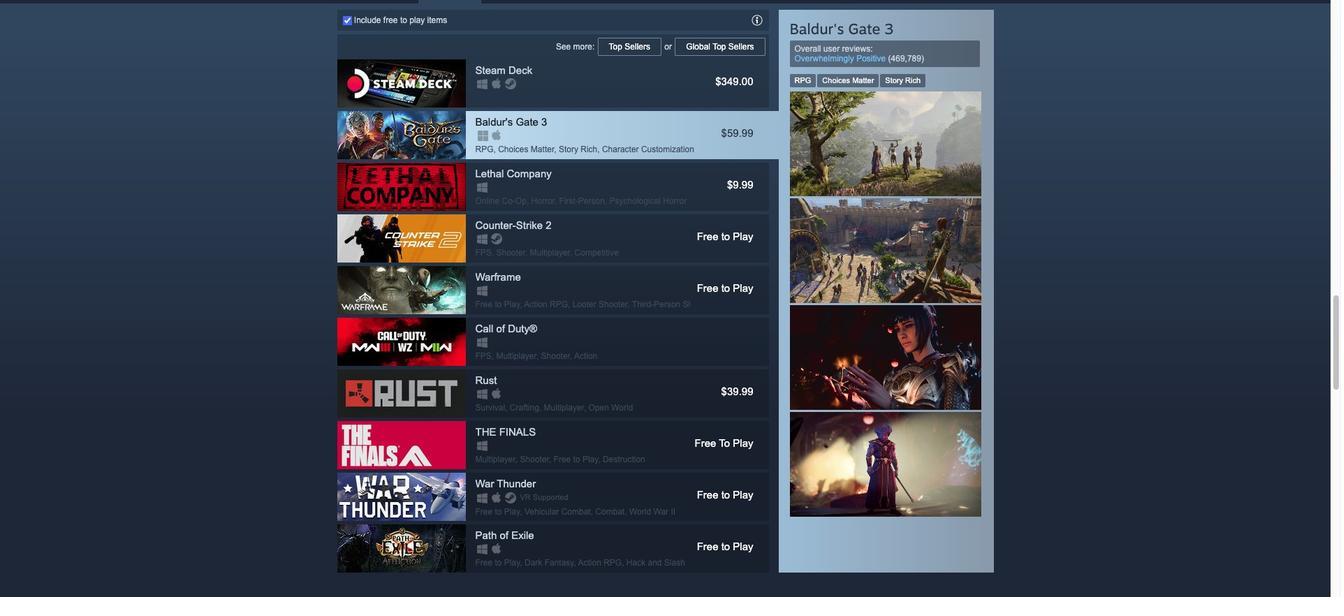 Task type: describe. For each thing, give the bounding box(es) containing it.
overall
[[795, 44, 821, 54]]

free to play for path of exile
[[697, 540, 753, 552]]

open
[[589, 403, 609, 413]]

rust
[[475, 374, 497, 386]]

thunder
[[497, 478, 536, 489]]

$349.00
[[716, 75, 753, 87]]

call of duty®
[[475, 322, 537, 334]]

3 for baldur's gate 3
[[541, 116, 547, 128]]

rpg , choices matter , story rich , character customization
[[475, 144, 694, 154]]

0 vertical spatial choices
[[822, 76, 850, 84]]

more:
[[573, 42, 595, 51]]

$9.99
[[727, 179, 753, 190]]

lethal
[[475, 167, 504, 179]]

finals
[[499, 426, 536, 438]]

2
[[546, 219, 552, 231]]

the finals
[[475, 426, 536, 438]]

fps for fps , shooter , multiplayer , competitive
[[475, 248, 492, 258]]

dark
[[525, 558, 542, 568]]

global top sellers link
[[674, 37, 766, 56]]

the finals image
[[337, 421, 466, 469]]

see
[[556, 42, 571, 51]]

shooter right the third-
[[683, 299, 712, 309]]

baldur's for baldur's gate 3
[[475, 116, 513, 128]]

of for exile
[[500, 529, 509, 541]]

destruction
[[603, 455, 645, 464]]

shooter right "looter" at the left bottom of the page
[[599, 299, 628, 309]]

2 vertical spatial action
[[578, 558, 601, 568]]

hack
[[626, 558, 646, 568]]

lethal company image
[[337, 163, 466, 211]]

shooter up thunder
[[520, 455, 549, 464]]

fps , shooter , multiplayer , competitive
[[475, 248, 619, 258]]

vr supported free to play , vehicular combat , combat , world war ii
[[475, 493, 676, 517]]

story rich link
[[880, 74, 926, 87]]

free to play , dark fantasy , action rpg , hack and slash
[[475, 558, 685, 568]]

path
[[475, 529, 497, 541]]

see more:
[[556, 42, 597, 51]]

vr
[[520, 493, 531, 501]]

counter-
[[475, 219, 516, 231]]

1 horizontal spatial matter
[[852, 76, 874, 84]]

2 top from the left
[[713, 42, 726, 51]]

gate for baldur's gate 3
[[516, 116, 539, 128]]

items
[[427, 15, 447, 25]]

warframe image
[[337, 266, 466, 314]]

user
[[824, 44, 840, 54]]

0 horizontal spatial matter
[[531, 144, 554, 154]]

global top sellers
[[686, 42, 754, 51]]

1 horizontal spatial person
[[654, 299, 681, 309]]

free to play for warframe
[[697, 282, 753, 294]]

character
[[602, 144, 639, 154]]

choices matter
[[822, 76, 874, 84]]

survival
[[475, 403, 505, 413]]

or
[[662, 42, 674, 51]]

call of duty® image
[[337, 318, 466, 366]]

survival , crafting , multiplayer , open world
[[475, 403, 633, 413]]

competitive
[[575, 248, 619, 258]]

gate for baldur's gate 3 overall user reviews: overwhelmingly positive (469,789)
[[848, 19, 880, 37]]

steam deck
[[475, 64, 532, 76]]

deck
[[509, 64, 532, 76]]

customization
[[641, 144, 694, 154]]

story rich
[[885, 76, 921, 84]]

top sellers link
[[597, 37, 662, 56]]

fps , multiplayer , shooter , action
[[475, 351, 597, 361]]

rust image
[[337, 369, 466, 418]]

company
[[507, 167, 552, 179]]

looter
[[573, 299, 596, 309]]

free inside vr supported free to play , vehicular combat , combat , world war ii
[[475, 507, 493, 517]]

positive
[[857, 54, 886, 63]]

to
[[719, 437, 730, 449]]

0 vertical spatial world
[[611, 403, 633, 413]]

war thunder
[[475, 478, 536, 489]]

multiplayer , shooter , free to play , destruction
[[475, 455, 645, 464]]

multiplayer down 2
[[530, 248, 570, 258]]

crafting
[[510, 403, 539, 413]]

global
[[686, 42, 710, 51]]

strike
[[516, 219, 543, 231]]



Task type: locate. For each thing, give the bounding box(es) containing it.
0 horizontal spatial person
[[578, 196, 605, 206]]

first-
[[559, 196, 578, 206]]

3 free to play from the top
[[697, 489, 753, 501]]

lethal company
[[475, 167, 552, 179]]

0 horizontal spatial story
[[559, 144, 578, 154]]

3 for baldur's gate 3 overall user reviews: overwhelmingly positive (469,789)
[[885, 19, 894, 37]]

rich inside 'link'
[[905, 76, 921, 84]]

baldur's for baldur's gate 3 overall user reviews: overwhelmingly positive (469,789)
[[790, 19, 844, 37]]

0 horizontal spatial 3
[[541, 116, 547, 128]]

1 vertical spatial choices
[[498, 144, 528, 154]]

baldur's up overall
[[790, 19, 844, 37]]

of right call
[[496, 322, 505, 334]]

0 horizontal spatial baldur's
[[475, 116, 513, 128]]

top right more:
[[609, 42, 622, 51]]

1 sellers from the left
[[625, 42, 650, 51]]

free to play
[[695, 437, 753, 449]]

1 horizontal spatial horror
[[663, 196, 687, 206]]

sellers up $349.00
[[728, 42, 754, 51]]

1 vertical spatial person
[[654, 299, 681, 309]]

online
[[475, 196, 500, 206]]

free
[[383, 15, 398, 25]]

baldur's inside 'baldur's gate 3 overall user reviews: overwhelmingly positive (469,789)'
[[790, 19, 844, 37]]

1 vertical spatial war
[[654, 507, 669, 517]]

steam deck image
[[337, 59, 466, 107]]

counter-strike 2 image
[[337, 214, 466, 262]]

1 vertical spatial matter
[[531, 144, 554, 154]]

matter up company
[[531, 144, 554, 154]]

1 horizontal spatial combat
[[595, 507, 625, 517]]

fps for fps , multiplayer , shooter , action
[[475, 351, 492, 361]]

0 horizontal spatial horror
[[531, 196, 555, 206]]

free to play
[[697, 230, 753, 242], [697, 282, 753, 294], [697, 489, 753, 501], [697, 540, 753, 552]]

1 combat from the left
[[561, 507, 591, 517]]

choices up lethal company
[[498, 144, 528, 154]]

0 horizontal spatial sellers
[[625, 42, 650, 51]]

gate up reviews:
[[848, 19, 880, 37]]

1 horizontal spatial gate
[[848, 19, 880, 37]]

rich down (469,789) on the right of the page
[[905, 76, 921, 84]]

action down "looter" at the left bottom of the page
[[574, 351, 597, 361]]

co-
[[502, 196, 515, 206]]

baldur's gate 3
[[475, 116, 547, 128]]

war left ii
[[654, 507, 669, 517]]

story up first- on the left
[[559, 144, 578, 154]]

0 vertical spatial fps
[[475, 248, 492, 258]]

1 horizontal spatial rich
[[905, 76, 921, 84]]

1 vertical spatial gate
[[516, 116, 539, 128]]

warframe
[[475, 271, 521, 283]]

story
[[885, 76, 903, 84], [559, 144, 578, 154]]

horror
[[531, 196, 555, 206], [663, 196, 687, 206]]

reviews:
[[842, 44, 873, 54]]

rpg up lethal
[[475, 144, 494, 154]]

2 horror from the left
[[663, 196, 687, 206]]

0 horizontal spatial top
[[609, 42, 622, 51]]

(469,789)
[[888, 54, 924, 63]]

1 horizontal spatial war
[[654, 507, 669, 517]]

action up duty®
[[524, 299, 547, 309]]

multiplayer
[[530, 248, 570, 258], [496, 351, 536, 361], [544, 403, 584, 413], [475, 455, 515, 464]]

shooter up warframe
[[496, 248, 525, 258]]

matter
[[852, 76, 874, 84], [531, 144, 554, 154]]

3 up the rpg , choices matter , story rich , character customization
[[541, 116, 547, 128]]

shooter up survival , crafting , multiplayer , open world
[[541, 351, 570, 361]]

1 vertical spatial action
[[574, 351, 597, 361]]

slash
[[664, 558, 685, 568]]

combat down 'destruction'
[[595, 507, 625, 517]]

world
[[611, 403, 633, 413], [629, 507, 651, 517]]

online co-op , horror , first-person , psychological horror
[[475, 196, 687, 206]]

4 free to play from the top
[[697, 540, 753, 552]]

$39.99
[[721, 385, 753, 397]]

overwhelmingly
[[795, 54, 854, 63]]

baldur's down steam
[[475, 116, 513, 128]]

rpg down overwhelmingly
[[795, 76, 811, 84]]

0 horizontal spatial rich
[[581, 144, 597, 154]]

0 vertical spatial rich
[[905, 76, 921, 84]]

top
[[609, 42, 622, 51], [713, 42, 726, 51]]

war
[[475, 478, 494, 489], [654, 507, 669, 517]]

top right global
[[713, 42, 726, 51]]

1 horizontal spatial choices
[[822, 76, 850, 84]]

1 vertical spatial of
[[500, 529, 509, 541]]

$59.99
[[721, 127, 753, 139]]

0 vertical spatial matter
[[852, 76, 874, 84]]

1 horizontal spatial 3
[[885, 19, 894, 37]]

to
[[400, 15, 407, 25], [721, 230, 730, 242], [721, 282, 730, 294], [495, 299, 502, 309], [573, 455, 580, 464], [721, 489, 730, 501], [495, 507, 502, 517], [721, 540, 730, 552], [495, 558, 502, 568]]

supported
[[533, 493, 568, 501]]

1 horizontal spatial top
[[713, 42, 726, 51]]

combat down supported
[[561, 507, 591, 517]]

world left ii
[[629, 507, 651, 517]]

1 vertical spatial story
[[559, 144, 578, 154]]

baldur's gate 3 overall user reviews: overwhelmingly positive (469,789)
[[790, 19, 924, 63]]

0 vertical spatial war
[[475, 478, 494, 489]]

path of exile
[[475, 529, 534, 541]]

to inside vr supported free to play , vehicular combat , combat , world war ii
[[495, 507, 502, 517]]

top sellers
[[609, 42, 650, 51]]

2 sellers from the left
[[728, 42, 754, 51]]

0 horizontal spatial gate
[[516, 116, 539, 128]]

the
[[475, 426, 496, 438]]

0 vertical spatial baldur's
[[790, 19, 844, 37]]

1 vertical spatial world
[[629, 507, 651, 517]]

3 inside 'baldur's gate 3 overall user reviews: overwhelmingly positive (469,789)'
[[885, 19, 894, 37]]

1 free to play from the top
[[697, 230, 753, 242]]

rich left character
[[581, 144, 597, 154]]

include free to play items
[[352, 15, 447, 25]]

1 vertical spatial rich
[[581, 144, 597, 154]]

play
[[733, 230, 753, 242], [733, 282, 753, 294], [504, 299, 520, 309], [733, 437, 753, 449], [583, 455, 598, 464], [733, 489, 753, 501], [504, 507, 520, 517], [733, 540, 753, 552], [504, 558, 520, 568]]

gate
[[848, 19, 880, 37], [516, 116, 539, 128]]

choices matter link
[[818, 74, 879, 87]]

of right path
[[500, 529, 509, 541]]

rpg
[[795, 76, 811, 84], [475, 144, 494, 154], [550, 299, 568, 309], [604, 558, 622, 568]]

1 top from the left
[[609, 42, 622, 51]]

0 horizontal spatial war
[[475, 478, 494, 489]]

play inside vr supported free to play , vehicular combat , combat , world war ii
[[504, 507, 520, 517]]

2 combat from the left
[[595, 507, 625, 517]]

free
[[697, 230, 718, 242], [697, 282, 718, 294], [475, 299, 493, 309], [695, 437, 716, 449], [554, 455, 571, 464], [697, 489, 718, 501], [475, 507, 493, 517], [697, 540, 718, 552], [475, 558, 493, 568]]

free to play for war thunder
[[697, 489, 753, 501]]

path of exile image
[[337, 524, 466, 573]]

ii
[[671, 507, 676, 517]]

matter down positive in the top of the page
[[852, 76, 874, 84]]

and
[[648, 558, 662, 568]]

choices
[[822, 76, 850, 84], [498, 144, 528, 154]]

rpg left hack
[[604, 558, 622, 568]]

0 vertical spatial action
[[524, 299, 547, 309]]

rpg left "looter" at the left bottom of the page
[[550, 299, 568, 309]]

choices down overwhelmingly
[[822, 76, 850, 84]]

0 vertical spatial 3
[[885, 19, 894, 37]]

baldur's
[[790, 19, 844, 37], [475, 116, 513, 128]]

story inside 'link'
[[885, 76, 903, 84]]

gate inside 'baldur's gate 3 overall user reviews: overwhelmingly positive (469,789)'
[[848, 19, 880, 37]]

1 vertical spatial fps
[[475, 351, 492, 361]]

op
[[515, 196, 527, 206]]

include
[[354, 15, 381, 25]]

play
[[410, 15, 425, 25]]

multiplayer down duty®
[[496, 351, 536, 361]]

0 vertical spatial person
[[578, 196, 605, 206]]

horror right psychological
[[663, 196, 687, 206]]

multiplayer left open
[[544, 403, 584, 413]]

action right fantasy
[[578, 558, 601, 568]]

call
[[475, 322, 493, 334]]

None checkbox
[[343, 16, 352, 25]]

sellers left or
[[625, 42, 650, 51]]

duty®
[[508, 322, 537, 334]]

2 fps from the top
[[475, 351, 492, 361]]

story down (469,789) on the right of the page
[[885, 76, 903, 84]]

fantasy
[[545, 558, 574, 568]]

third-
[[632, 299, 654, 309]]

war left thunder
[[475, 478, 494, 489]]

1 fps from the top
[[475, 248, 492, 258]]

fps
[[475, 248, 492, 258], [475, 351, 492, 361]]

1 horizontal spatial sellers
[[728, 42, 754, 51]]

3 up (469,789) on the right of the page
[[885, 19, 894, 37]]

0 vertical spatial of
[[496, 322, 505, 334]]

war inside vr supported free to play , vehicular combat , combat , world war ii
[[654, 507, 669, 517]]

gate up company
[[516, 116, 539, 128]]

world inside vr supported free to play , vehicular combat , combat , world war ii
[[629, 507, 651, 517]]

free to play for counter-strike 2
[[697, 230, 753, 242]]

1 vertical spatial 3
[[541, 116, 547, 128]]

world right open
[[611, 403, 633, 413]]

vehicular
[[525, 507, 559, 517]]

shooter
[[496, 248, 525, 258], [599, 299, 628, 309], [683, 299, 712, 309], [541, 351, 570, 361], [520, 455, 549, 464]]

baldur's gate 3 image
[[337, 111, 466, 159]]

counter-strike 2
[[475, 219, 552, 231]]

fps up warframe
[[475, 248, 492, 258]]

of for duty®
[[496, 322, 505, 334]]

steam
[[475, 64, 506, 76]]

rpg link
[[790, 74, 816, 87]]

war thunder image
[[337, 473, 466, 521]]

sellers
[[625, 42, 650, 51], [728, 42, 754, 51]]

multiplayer up war thunder at the bottom of page
[[475, 455, 515, 464]]

1 vertical spatial baldur's
[[475, 116, 513, 128]]

fps up rust
[[475, 351, 492, 361]]

0 horizontal spatial combat
[[561, 507, 591, 517]]

0 vertical spatial gate
[[848, 19, 880, 37]]

1 horror from the left
[[531, 196, 555, 206]]

0 vertical spatial story
[[885, 76, 903, 84]]

2 free to play from the top
[[697, 282, 753, 294]]

1 horizontal spatial story
[[885, 76, 903, 84]]

free to play , action rpg , looter shooter , third-person shooter
[[475, 299, 712, 309]]

1 horizontal spatial baldur's
[[790, 19, 844, 37]]

action
[[524, 299, 547, 309], [574, 351, 597, 361], [578, 558, 601, 568]]

psychological
[[610, 196, 661, 206]]

,
[[494, 144, 496, 154], [554, 144, 556, 154], [597, 144, 600, 154], [527, 196, 529, 206], [555, 196, 557, 206], [605, 196, 607, 206], [492, 248, 494, 258], [525, 248, 528, 258], [570, 248, 572, 258], [520, 299, 522, 309], [568, 299, 570, 309], [628, 299, 630, 309], [492, 351, 494, 361], [536, 351, 539, 361], [570, 351, 572, 361], [505, 403, 508, 413], [539, 403, 542, 413], [584, 403, 586, 413], [515, 455, 518, 464], [549, 455, 551, 464], [598, 455, 601, 464], [520, 507, 522, 517], [591, 507, 593, 517], [625, 507, 627, 517], [520, 558, 522, 568], [574, 558, 576, 568], [622, 558, 624, 568]]

0 horizontal spatial choices
[[498, 144, 528, 154]]

horror right op
[[531, 196, 555, 206]]

exile
[[511, 529, 534, 541]]



Task type: vqa. For each thing, say whether or not it's contained in the screenshot.


